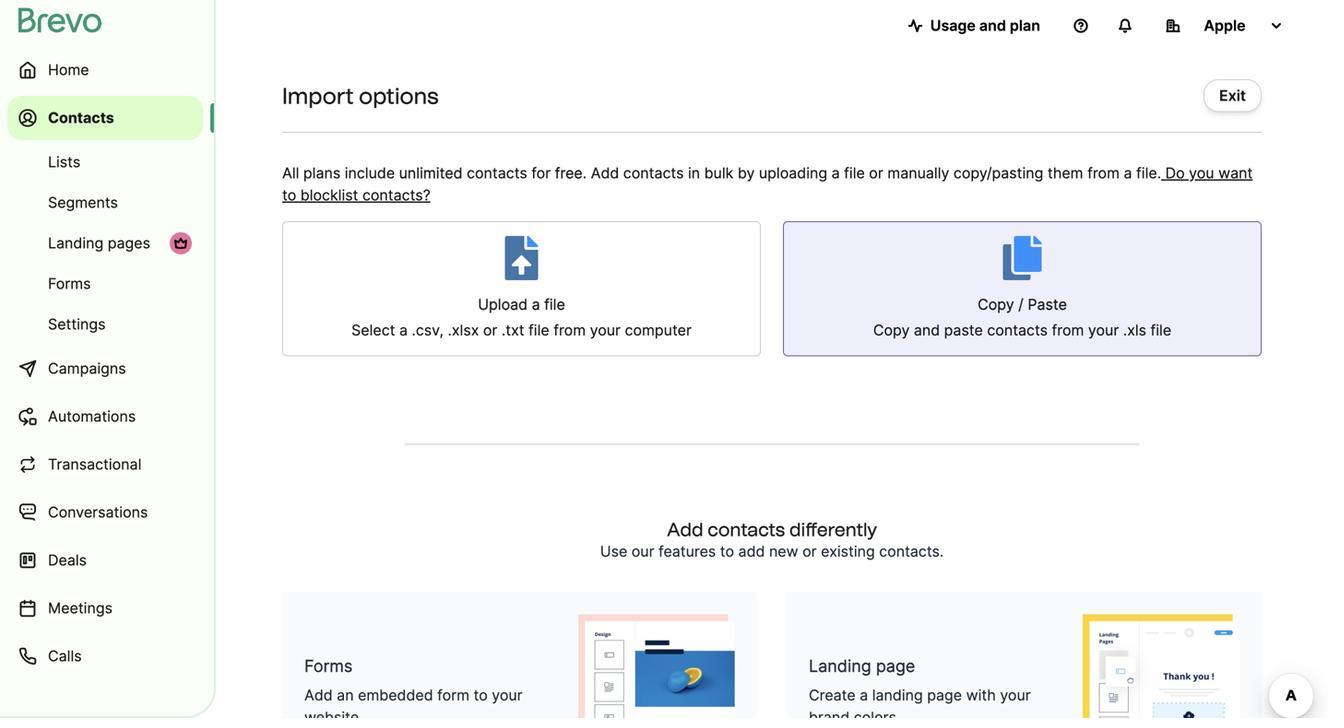 Task type: locate. For each thing, give the bounding box(es) containing it.
from right .txt on the top left of page
[[554, 321, 586, 339]]

add contacts differently use our features to add new or existing contacts.
[[600, 519, 944, 561]]

2 vertical spatial to
[[474, 687, 488, 705]]

plans
[[303, 164, 341, 182]]

add up features
[[667, 519, 703, 541]]

our
[[632, 543, 655, 561]]

page left 'with'
[[927, 687, 962, 705]]

1 horizontal spatial copy
[[978, 296, 1014, 314]]

file right .txt on the top left of page
[[529, 321, 550, 339]]

contacts
[[467, 164, 527, 182], [623, 164, 684, 182], [987, 321, 1048, 339], [708, 519, 785, 541]]

plan
[[1010, 17, 1041, 35]]

page up landing
[[876, 656, 915, 677]]

contacts left in
[[623, 164, 684, 182]]

landing
[[872, 687, 923, 705]]

to right form at bottom
[[474, 687, 488, 705]]

embedded
[[358, 687, 433, 705]]

copy left paste
[[873, 321, 910, 339]]

0 vertical spatial or
[[869, 164, 884, 182]]

1 horizontal spatial add
[[591, 164, 619, 182]]

1 vertical spatial forms
[[304, 656, 353, 677]]

your inside add an embedded form to your website
[[492, 687, 523, 705]]

to
[[282, 186, 296, 204], [720, 543, 734, 561], [474, 687, 488, 705]]

add an embedded form to your website
[[304, 687, 523, 719]]

forms
[[48, 275, 91, 293], [304, 656, 353, 677]]

brand
[[809, 709, 850, 719]]

2 horizontal spatial to
[[720, 543, 734, 561]]

by
[[738, 164, 755, 182]]

0 horizontal spatial page
[[876, 656, 915, 677]]

1 vertical spatial and
[[914, 321, 940, 339]]

landing page
[[809, 656, 915, 677]]

add up website
[[304, 687, 333, 705]]

from inside upload a file select a .csv, .xlsx or .txt file from your computer
[[554, 321, 586, 339]]

with
[[966, 687, 996, 705]]

automations
[[48, 408, 136, 426]]

settings link
[[7, 306, 203, 343]]

include
[[345, 164, 395, 182]]

forms up an
[[304, 656, 353, 677]]

1 horizontal spatial to
[[474, 687, 488, 705]]

2 vertical spatial add
[[304, 687, 333, 705]]

forms link
[[7, 266, 203, 303]]

forms up settings
[[48, 275, 91, 293]]

2 vertical spatial or
[[803, 543, 817, 561]]

your right form at bottom
[[492, 687, 523, 705]]

.txt
[[502, 321, 524, 339]]

1 horizontal spatial page
[[927, 687, 962, 705]]

1 horizontal spatial and
[[980, 17, 1006, 35]]

0 horizontal spatial add
[[304, 687, 333, 705]]

or right new
[[803, 543, 817, 561]]

1 vertical spatial add
[[667, 519, 703, 541]]

landing up 'create'
[[809, 656, 871, 677]]

manually
[[888, 164, 950, 182]]

file right ".xls"
[[1151, 321, 1172, 339]]

from right them
[[1088, 164, 1120, 182]]

file right uploading
[[844, 164, 865, 182]]

your left computer
[[590, 321, 621, 339]]

file inside copy / paste copy and paste contacts from your .xls file
[[1151, 321, 1172, 339]]

contacts link
[[7, 96, 203, 140]]

0 vertical spatial to
[[282, 186, 296, 204]]

and left plan
[[980, 17, 1006, 35]]

left___rvooi image
[[173, 236, 188, 251]]

exit link
[[1204, 79, 1262, 112]]

usage and plan button
[[894, 7, 1055, 44]]

from down paste
[[1052, 321, 1084, 339]]

0 horizontal spatial or
[[483, 321, 498, 339]]

all plans include unlimited contacts for free . add contacts in bulk by uploading a file or manually copy/pasting them from a file.
[[282, 164, 1161, 182]]

add right the .
[[591, 164, 619, 182]]

landing
[[48, 234, 104, 252], [809, 656, 871, 677]]

landing down segments
[[48, 234, 104, 252]]

contacts up add
[[708, 519, 785, 541]]

or left 'manually' at the top right
[[869, 164, 884, 182]]

0 vertical spatial copy
[[978, 296, 1014, 314]]

0 horizontal spatial to
[[282, 186, 296, 204]]

calls
[[48, 648, 82, 666]]

add inside add an embedded form to your website
[[304, 687, 333, 705]]

0 horizontal spatial from
[[554, 321, 586, 339]]

paste
[[1028, 296, 1067, 314]]

your left ".xls"
[[1088, 321, 1119, 339]]

contacts down /
[[987, 321, 1048, 339]]

features
[[659, 543, 716, 561]]

paste
[[944, 321, 983, 339]]

copy
[[978, 296, 1014, 314], [873, 321, 910, 339]]

campaigns link
[[7, 347, 203, 391]]

or
[[869, 164, 884, 182], [483, 321, 498, 339], [803, 543, 817, 561]]

home link
[[7, 48, 203, 92]]

to inside add contacts differently use our features to add new or existing contacts.
[[720, 543, 734, 561]]

to inside "do you want to blocklist contacts?"
[[282, 186, 296, 204]]

to left add
[[720, 543, 734, 561]]

want
[[1219, 164, 1253, 182]]

deals
[[48, 552, 87, 570]]

free
[[555, 164, 583, 182]]

0 horizontal spatial forms
[[48, 275, 91, 293]]

conversations
[[48, 504, 148, 522]]

0 vertical spatial landing
[[48, 234, 104, 252]]

and
[[980, 17, 1006, 35], [914, 321, 940, 339]]

and left paste
[[914, 321, 940, 339]]

from inside copy / paste copy and paste contacts from your .xls file
[[1052, 321, 1084, 339]]

landing for landing page
[[809, 656, 871, 677]]

landing pages
[[48, 234, 150, 252]]

your
[[590, 321, 621, 339], [1088, 321, 1119, 339], [492, 687, 523, 705], [1000, 687, 1031, 705]]

calls link
[[7, 635, 203, 679]]

a up colors
[[860, 687, 868, 705]]

1 vertical spatial or
[[483, 321, 498, 339]]

upload a file select a .csv, .xlsx or .txt file from your computer
[[352, 296, 692, 339]]

for
[[532, 164, 551, 182]]

copy left /
[[978, 296, 1014, 314]]

upload
[[478, 296, 528, 314]]

add inside add contacts differently use our features to add new or existing contacts.
[[667, 519, 703, 541]]

1 horizontal spatial forms
[[304, 656, 353, 677]]

add for embedded
[[304, 687, 333, 705]]

1 horizontal spatial from
[[1052, 321, 1084, 339]]

uploading
[[759, 164, 828, 182]]

to down all
[[282, 186, 296, 204]]

1 vertical spatial landing
[[809, 656, 871, 677]]

.xlsx
[[448, 321, 479, 339]]

from
[[1088, 164, 1120, 182], [554, 321, 586, 339], [1052, 321, 1084, 339]]

copy/pasting
[[954, 164, 1044, 182]]

or left .txt on the top left of page
[[483, 321, 498, 339]]

add
[[591, 164, 619, 182], [667, 519, 703, 541], [304, 687, 333, 705]]

1 horizontal spatial or
[[803, 543, 817, 561]]

your right 'with'
[[1000, 687, 1031, 705]]

0 vertical spatial and
[[980, 17, 1006, 35]]

1 vertical spatial page
[[927, 687, 962, 705]]

them
[[1048, 164, 1083, 182]]

page inside create a landing page with your brand colors
[[927, 687, 962, 705]]

0 horizontal spatial landing
[[48, 234, 104, 252]]

a right upload
[[532, 296, 540, 314]]

page
[[876, 656, 915, 677], [927, 687, 962, 705]]

0 horizontal spatial and
[[914, 321, 940, 339]]

automations link
[[7, 395, 203, 439]]

your inside copy / paste copy and paste contacts from your .xls file
[[1088, 321, 1119, 339]]

transactional
[[48, 456, 141, 474]]

1 horizontal spatial landing
[[809, 656, 871, 677]]

bulk
[[704, 164, 734, 182]]

import
[[282, 83, 354, 109]]

1 vertical spatial copy
[[873, 321, 910, 339]]

0 vertical spatial forms
[[48, 275, 91, 293]]

2 horizontal spatial add
[[667, 519, 703, 541]]

1 vertical spatial to
[[720, 543, 734, 561]]

import options
[[282, 83, 439, 109]]

0 horizontal spatial copy
[[873, 321, 910, 339]]

your inside upload a file select a .csv, .xlsx or .txt file from your computer
[[590, 321, 621, 339]]

a
[[832, 164, 840, 182], [1124, 164, 1132, 182], [532, 296, 540, 314], [399, 321, 408, 339], [860, 687, 868, 705]]



Task type: describe. For each thing, give the bounding box(es) containing it.
contacts inside copy / paste copy and paste contacts from your .xls file
[[987, 321, 1048, 339]]

apple button
[[1151, 7, 1299, 44]]

landing pages link
[[7, 225, 203, 262]]

2 horizontal spatial or
[[869, 164, 884, 182]]

do
[[1166, 164, 1185, 182]]

exit
[[1220, 87, 1246, 105]]

/
[[1018, 296, 1024, 314]]

contacts left for
[[467, 164, 527, 182]]

create a landing page with your brand colors
[[809, 687, 1031, 719]]

lists link
[[7, 144, 203, 181]]

segments link
[[7, 184, 203, 221]]

all
[[282, 164, 299, 182]]

2 horizontal spatial from
[[1088, 164, 1120, 182]]

you
[[1189, 164, 1214, 182]]

add
[[738, 543, 765, 561]]

in
[[688, 164, 700, 182]]

contacts
[[48, 109, 114, 127]]

contacts.
[[879, 543, 944, 561]]

unlimited
[[399, 164, 463, 182]]

do you want to blocklist contacts?
[[282, 164, 1253, 204]]

pages
[[108, 234, 150, 252]]

landing for landing pages
[[48, 234, 104, 252]]

0 vertical spatial add
[[591, 164, 619, 182]]

settings
[[48, 315, 106, 333]]

to inside add an embedded form to your website
[[474, 687, 488, 705]]

lists
[[48, 153, 80, 171]]

an
[[337, 687, 354, 705]]

select
[[352, 321, 395, 339]]

transactional link
[[7, 443, 203, 487]]

campaigns
[[48, 360, 126, 378]]

.xls
[[1123, 321, 1147, 339]]

deals link
[[7, 539, 203, 583]]

apple
[[1204, 17, 1246, 35]]

a left file.
[[1124, 164, 1132, 182]]

home
[[48, 61, 89, 79]]

usage
[[930, 17, 976, 35]]

meetings link
[[7, 587, 203, 631]]

new
[[769, 543, 798, 561]]

conversations link
[[7, 491, 203, 535]]

file.
[[1136, 164, 1161, 182]]

your inside create a landing page with your brand colors
[[1000, 687, 1031, 705]]

form
[[437, 687, 470, 705]]

add for differently
[[667, 519, 703, 541]]

a inside create a landing page with your brand colors
[[860, 687, 868, 705]]

colors
[[854, 709, 896, 719]]

computer
[[625, 321, 692, 339]]

.csv,
[[412, 321, 444, 339]]

usage and plan
[[930, 17, 1041, 35]]

contacts inside add contacts differently use our features to add new or existing contacts.
[[708, 519, 785, 541]]

differently
[[789, 519, 877, 541]]

file right upload
[[544, 296, 565, 314]]

and inside the usage and plan button
[[980, 17, 1006, 35]]

0 vertical spatial page
[[876, 656, 915, 677]]

or inside upload a file select a .csv, .xlsx or .txt file from your computer
[[483, 321, 498, 339]]

use
[[600, 543, 628, 561]]

a left .csv,
[[399, 321, 408, 339]]

and inside copy / paste copy and paste contacts from your .xls file
[[914, 321, 940, 339]]

create
[[809, 687, 856, 705]]

blocklist
[[301, 186, 358, 204]]

a right uploading
[[832, 164, 840, 182]]

or inside add contacts differently use our features to add new or existing contacts.
[[803, 543, 817, 561]]

existing
[[821, 543, 875, 561]]

.
[[583, 164, 587, 182]]

copy / paste copy and paste contacts from your .xls file
[[873, 296, 1172, 339]]

contacts?
[[362, 186, 431, 204]]

segments
[[48, 194, 118, 212]]

options
[[359, 83, 439, 109]]

website
[[304, 709, 359, 719]]

meetings
[[48, 600, 113, 618]]



Task type: vqa. For each thing, say whether or not it's contained in the screenshot.
bulk at right
yes



